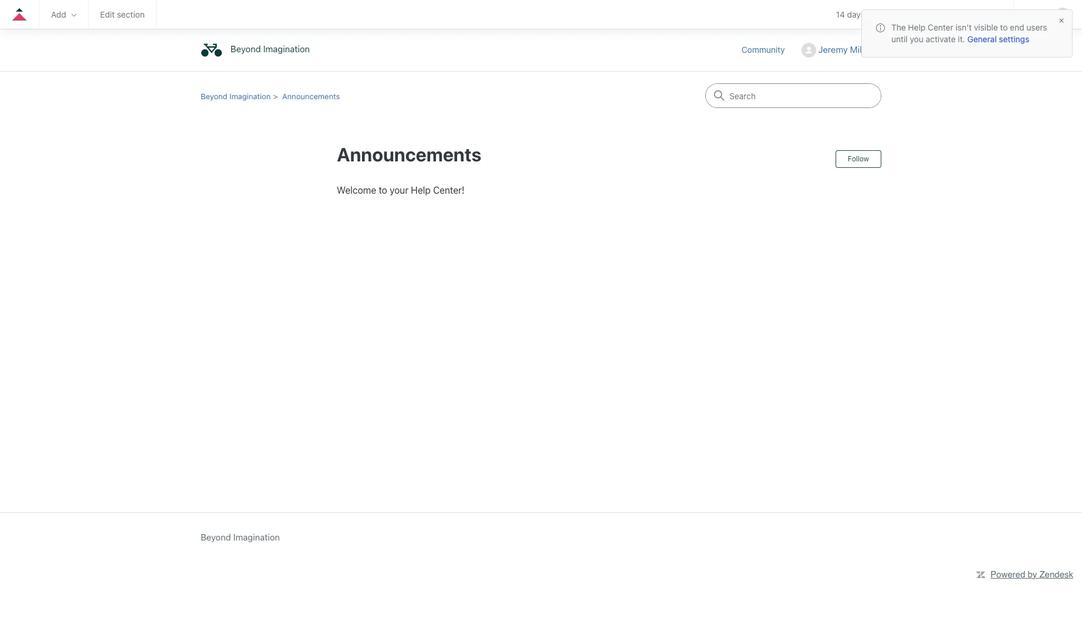 Task type: vqa. For each thing, say whether or not it's contained in the screenshot.
the Request date
no



Task type: describe. For each thing, give the bounding box(es) containing it.
beyond imagination for beyond imagination link inside announcements main content
[[201, 91, 271, 101]]

beyond imagination help center home page image
[[201, 39, 222, 61]]

center
[[928, 22, 954, 32]]

welcome to your help center!
[[337, 185, 465, 195]]

miller
[[850, 44, 872, 54]]

community
[[742, 44, 785, 54]]

days
[[847, 10, 865, 20]]

zendesk
[[1040, 569, 1074, 579]]

help inside the help center isn't visible to end users until you activate it.
[[908, 22, 926, 32]]

to inside the help center isn't visible to end users until you activate it.
[[1000, 22, 1008, 32]]

section
[[117, 9, 145, 19]]

imagination for first beyond imagination link from the bottom
[[233, 532, 280, 543]]

now
[[927, 10, 943, 20]]

0 vertical spatial imagination
[[263, 44, 310, 54]]

powered by zendesk link
[[991, 569, 1074, 579]]

users
[[1027, 22, 1047, 32]]

announcements link
[[282, 91, 340, 101]]

none search field inside announcements main content
[[706, 83, 882, 108]]

follow button
[[836, 150, 882, 168]]

settings
[[999, 34, 1030, 44]]

help inside announcements main content
[[411, 185, 431, 195]]

powered by zendesk
[[991, 569, 1074, 579]]

the
[[892, 22, 906, 32]]

0 vertical spatial beyond
[[231, 44, 261, 54]]

0 vertical spatial announcements
[[282, 91, 340, 101]]

beyond imagination link inside announcements main content
[[201, 91, 271, 101]]

the help center isn't visible to end users until you activate it.
[[892, 22, 1047, 44]]

add
[[51, 9, 66, 19]]

isn't
[[956, 22, 972, 32]]

visible
[[974, 22, 998, 32]]

announcements main content
[[0, 71, 1082, 477]]

until
[[892, 34, 908, 44]]

buy
[[910, 10, 925, 20]]

general settings link
[[968, 34, 1030, 44]]



Task type: locate. For each thing, give the bounding box(es) containing it.
in
[[882, 10, 889, 20]]

to up general settings link
[[1000, 22, 1008, 32]]

to
[[1000, 22, 1008, 32], [379, 185, 387, 195]]

beyond imagination inside announcements main content
[[201, 91, 271, 101]]

1 vertical spatial help
[[411, 185, 431, 195]]

1 vertical spatial beyond imagination link
[[201, 91, 271, 101]]

beyond inside announcements main content
[[201, 91, 227, 101]]

edit section
[[100, 9, 145, 19]]

trial.
[[891, 10, 907, 20]]

14
[[836, 10, 845, 20]]

1 vertical spatial beyond imagination
[[201, 91, 271, 101]]

buy now link
[[910, 10, 943, 20]]

edit
[[100, 9, 115, 19]]

you
[[910, 34, 924, 44]]

zendesk products image
[[1031, 10, 1039, 18]]

0 vertical spatial beyond imagination link
[[201, 39, 316, 61]]

imagination
[[263, 44, 310, 54], [230, 91, 271, 101], [233, 532, 280, 543]]

0 vertical spatial help
[[908, 22, 926, 32]]

welcome to your help center! link
[[337, 185, 465, 195]]

beyond imagination
[[231, 44, 310, 54], [201, 91, 271, 101], [201, 532, 280, 543]]

2 vertical spatial beyond
[[201, 532, 231, 543]]

0 vertical spatial to
[[1000, 22, 1008, 32]]

1 vertical spatial announcements
[[337, 143, 482, 166]]

community link
[[742, 43, 797, 56]]

general settings
[[968, 34, 1030, 44]]

1 vertical spatial to
[[379, 185, 387, 195]]

1 vertical spatial beyond
[[201, 91, 227, 101]]

help
[[908, 22, 926, 32], [411, 185, 431, 195]]

general
[[968, 34, 997, 44]]

by
[[1028, 569, 1037, 579]]

help right your
[[411, 185, 431, 195]]

0 horizontal spatial help
[[411, 185, 431, 195]]

3 beyond imagination link from the top
[[201, 531, 280, 544]]

imagination inside announcements main content
[[230, 91, 271, 101]]

guide admin
[[954, 9, 1002, 19]]

activate
[[926, 34, 956, 44]]

imagination for beyond imagination link inside announcements main content
[[230, 91, 271, 101]]

Search search field
[[706, 84, 881, 107]]

your
[[390, 185, 409, 195]]

jeremy
[[819, 44, 848, 54]]

admin
[[979, 9, 1002, 19]]

beyond
[[231, 44, 261, 54], [201, 91, 227, 101], [201, 532, 231, 543]]

jeremy miller
[[819, 44, 872, 54]]

edit section link
[[100, 9, 145, 19]]

follow
[[848, 154, 869, 163]]

1 horizontal spatial help
[[908, 22, 926, 32]]

0 horizontal spatial to
[[379, 185, 387, 195]]

to inside announcements main content
[[379, 185, 387, 195]]

0 vertical spatial beyond imagination
[[231, 44, 310, 54]]

welcome
[[337, 185, 376, 195]]

powered
[[991, 569, 1026, 579]]

navigation containing add
[[0, 0, 1082, 29]]

center!
[[433, 185, 465, 195]]

1 horizontal spatial to
[[1000, 22, 1008, 32]]

14 days left in trial. buy now
[[836, 10, 943, 20]]

1 beyond imagination link from the top
[[201, 39, 316, 61]]

help up you
[[908, 22, 926, 32]]

jeremy miller button
[[802, 43, 882, 58]]

2 vertical spatial beyond imagination
[[201, 532, 280, 543]]

it.
[[958, 34, 965, 44]]

2 beyond imagination link from the top
[[201, 91, 271, 101]]

navigation
[[0, 0, 1082, 29]]

None search field
[[706, 83, 882, 108]]

to left your
[[379, 185, 387, 195]]

guide admin link
[[954, 9, 1002, 19]]

guide
[[954, 9, 977, 19]]

1 vertical spatial imagination
[[230, 91, 271, 101]]

end
[[1010, 22, 1025, 32]]

2 vertical spatial imagination
[[233, 532, 280, 543]]

2 vertical spatial beyond imagination link
[[201, 531, 280, 544]]

announcements
[[282, 91, 340, 101], [337, 143, 482, 166]]

beyond imagination link
[[201, 39, 316, 61], [201, 91, 271, 101], [201, 531, 280, 544]]

add button
[[51, 9, 76, 19]]

left
[[867, 10, 880, 20]]

beyond imagination for first beyond imagination link from the bottom
[[201, 532, 280, 543]]



